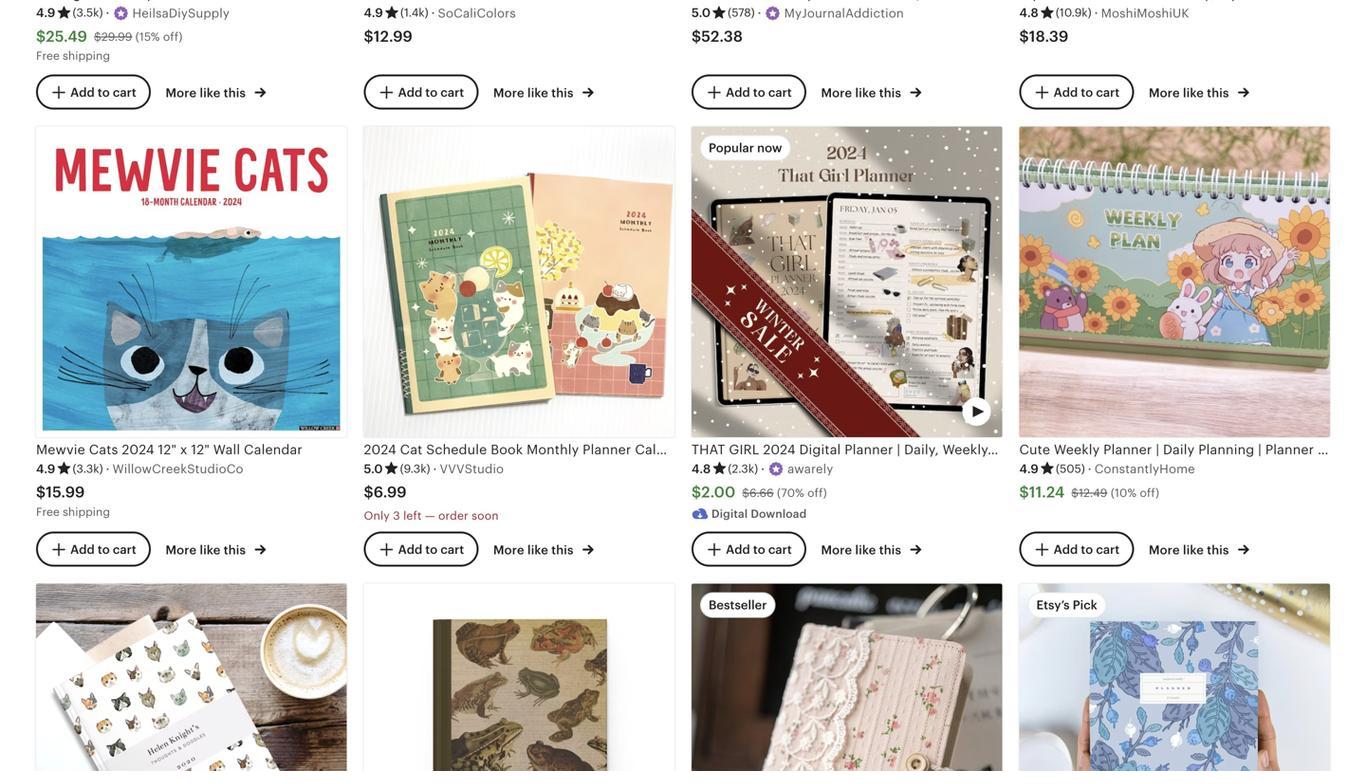 Task type: locate. For each thing, give the bounding box(es) containing it.
1 horizontal spatial 12"
[[191, 442, 210, 457]]

to down $ 25.49 $ 29.99 (15% off) free shipping
[[98, 85, 110, 100]]

add to cart button down $ 25.49 $ 29.99 (15% off) free shipping
[[36, 74, 151, 110]]

2 horizontal spatial |
[[1318, 442, 1322, 457]]

0 horizontal spatial off)
[[163, 30, 183, 43]]

5.0 up 6.99
[[364, 462, 383, 476]]

| right planning
[[1258, 442, 1262, 457]]

planner up (10%
[[1104, 442, 1152, 457]]

add to cart button
[[36, 74, 151, 110], [364, 74, 479, 110], [692, 74, 806, 110], [1020, 74, 1134, 110], [36, 532, 151, 567], [364, 532, 479, 567], [692, 532, 806, 567], [1020, 532, 1134, 567]]

free
[[36, 49, 60, 62], [36, 506, 60, 518]]

12"
[[158, 442, 177, 457], [191, 442, 210, 457]]

12.49
[[1079, 487, 1108, 500]]

to down —
[[425, 543, 438, 557]]

1 vertical spatial 5.0
[[364, 462, 383, 476]]

0 horizontal spatial planner
[[1104, 442, 1152, 457]]

more like this link
[[166, 82, 266, 102], [493, 82, 594, 102], [821, 82, 922, 102], [1149, 82, 1250, 102], [166, 540, 266, 559], [493, 540, 594, 559], [821, 540, 922, 559], [1149, 540, 1250, 559]]

off) inside $ 11.24 $ 12.49 (10% off)
[[1140, 487, 1160, 500]]

4.8 for 2.00
[[692, 462, 711, 476]]

1 horizontal spatial |
[[1258, 442, 1262, 457]]

to down (10.9k) at the top right of page
[[1081, 85, 1093, 100]]

4.9 for (1.4k)
[[364, 6, 383, 20]]

pink flower lace notebook original fabric journal a5 a6 handmade floral notebook lined blank notebook cute travel dairy gift for her image
[[692, 584, 1003, 771]]

add up "popular"
[[726, 85, 750, 100]]

1 vertical spatial 4.8
[[692, 462, 711, 476]]

$ for $ 25.49 $ 29.99 (15% off) free shipping
[[36, 28, 46, 45]]

(10.9k)
[[1056, 6, 1092, 19]]

4.8 up the 2.00
[[692, 462, 711, 476]]

(505)
[[1056, 463, 1085, 475]]

· right (505)
[[1088, 462, 1092, 476]]

off) for 25.49
[[163, 30, 183, 43]]

1 free from the top
[[36, 49, 60, 62]]

to down $ 15.99 free shipping
[[98, 543, 110, 557]]

$ inside $ 15.99 free shipping
[[36, 484, 46, 501]]

off) for 2.00
[[808, 487, 827, 500]]

that girl 2024 digital planner | daily, weekly, monthly goodnotes ipad planner, self care planner, adhd friendly planner, meal planner image
[[692, 127, 1003, 438]]

· right (10.9k) at the top right of page
[[1095, 6, 1098, 20]]

·
[[106, 6, 110, 20], [431, 6, 435, 20], [758, 6, 762, 20], [1095, 6, 1098, 20], [106, 462, 110, 476], [433, 462, 437, 476], [761, 462, 765, 476], [1088, 462, 1092, 476]]

12" left x
[[158, 442, 177, 457]]

1 vertical spatial free
[[36, 506, 60, 518]]

· right (9.3k)
[[433, 462, 437, 476]]

$
[[36, 28, 46, 45], [364, 28, 374, 45], [692, 28, 702, 45], [1020, 28, 1029, 45], [94, 30, 101, 43], [36, 484, 46, 501], [364, 484, 374, 501], [692, 484, 702, 501], [1020, 484, 1029, 501], [742, 487, 750, 500], [1072, 487, 1079, 500]]

planning
[[1199, 442, 1255, 457]]

0 vertical spatial shipping
[[63, 49, 110, 62]]

wall
[[213, 442, 240, 457]]

· right (3.5k)
[[106, 6, 110, 20]]

· right "(1.4k)"
[[431, 6, 435, 20]]

shipping
[[63, 49, 110, 62], [63, 506, 110, 518]]

2 free from the top
[[36, 506, 60, 518]]

download
[[751, 507, 807, 520]]

p
[[1360, 442, 1366, 457]]

0 vertical spatial 5.0
[[692, 6, 711, 20]]

· for (2.3k)
[[761, 462, 765, 476]]

2 horizontal spatial off)
[[1140, 487, 1160, 500]]

—
[[425, 509, 435, 522]]

5.0 for 52.38
[[692, 6, 711, 20]]

2 planner from the left
[[1266, 442, 1314, 457]]

cats
[[89, 442, 118, 457]]

· for (578)
[[758, 6, 762, 20]]

popular
[[709, 141, 754, 155]]

(3.3k)
[[73, 463, 103, 475]]

more
[[166, 86, 197, 100], [493, 86, 524, 100], [821, 86, 852, 100], [1149, 86, 1180, 100], [166, 543, 197, 558], [493, 543, 524, 558], [821, 543, 852, 558], [1149, 543, 1180, 558]]

4.8 for 18.39
[[1020, 6, 1039, 20]]

free down 25.49
[[36, 49, 60, 62]]

bestseller link
[[692, 584, 1003, 771]]

2.00
[[702, 484, 736, 501]]

| left desk
[[1318, 442, 1322, 457]]

1 horizontal spatial off)
[[808, 487, 827, 500]]

personalised cat lover notebook, personalized journal for cats & feline lovers, for notes, thoughts and ideas - a perfect mother's day gift! image
[[36, 584, 347, 771]]

off) right (70%
[[808, 487, 827, 500]]

1 horizontal spatial 4.8
[[1020, 6, 1039, 20]]

off) inside $ 2.00 $ 6.66 (70% off)
[[808, 487, 827, 500]]

add to cart down $ 25.49 $ 29.99 (15% off) free shipping
[[70, 85, 136, 100]]

this
[[224, 86, 246, 100], [552, 86, 574, 100], [879, 86, 902, 100], [1207, 86, 1229, 100], [224, 543, 246, 558], [552, 543, 574, 558], [879, 543, 902, 558], [1207, 543, 1229, 558]]

free inside $ 15.99 free shipping
[[36, 506, 60, 518]]

(9.3k)
[[400, 463, 430, 475]]

12.99
[[374, 28, 413, 45]]

cute
[[1020, 442, 1051, 457]]

$ for $ 12.99
[[364, 28, 374, 45]]

free down 15.99
[[36, 506, 60, 518]]

0 vertical spatial free
[[36, 49, 60, 62]]

(70%
[[777, 487, 805, 500]]

1 vertical spatial shipping
[[63, 506, 110, 518]]

4.8
[[1020, 6, 1039, 20], [692, 462, 711, 476]]

free inside $ 25.49 $ 29.99 (15% off) free shipping
[[36, 49, 60, 62]]

· right (2.3k)
[[761, 462, 765, 476]]

$ for $ 18.39
[[1020, 28, 1029, 45]]

product video element
[[692, 127, 1003, 438], [692, 584, 1003, 771], [1020, 584, 1330, 771]]

$ for $ 11.24 $ 12.49 (10% off)
[[1020, 484, 1029, 501]]

(15%
[[135, 30, 160, 43]]

5.0 up the '$ 52.38'
[[692, 6, 711, 20]]

x
[[180, 442, 187, 457]]

4.9 down cute
[[1020, 462, 1039, 476]]

digital
[[712, 507, 748, 520]]

add
[[70, 85, 95, 100], [398, 85, 423, 100], [726, 85, 750, 100], [1054, 85, 1078, 100], [70, 543, 95, 557], [398, 543, 423, 557], [726, 543, 750, 557], [1054, 543, 1078, 557]]

more like this
[[166, 86, 249, 100], [493, 86, 577, 100], [821, 86, 905, 100], [1149, 86, 1233, 100], [166, 543, 249, 558], [493, 543, 577, 558], [821, 543, 905, 558], [1149, 543, 1233, 558]]

4.9 for (505)
[[1020, 462, 1039, 476]]

add to cart button down digital download on the bottom right
[[692, 532, 806, 567]]

3 | from the left
[[1318, 442, 1322, 457]]

1 planner from the left
[[1104, 442, 1152, 457]]

1 shipping from the top
[[63, 49, 110, 62]]

off) right (15%
[[163, 30, 183, 43]]

0 horizontal spatial 4.8
[[692, 462, 711, 476]]

4.8 up $ 18.39
[[1020, 6, 1039, 20]]

$ for $ 52.38
[[692, 28, 702, 45]]

1 horizontal spatial planner
[[1266, 442, 1314, 457]]

· for (3.3k)
[[106, 462, 110, 476]]

shipping inside $ 15.99 free shipping
[[63, 506, 110, 518]]

4.9 up 25.49
[[36, 6, 55, 20]]

2 shipping from the top
[[63, 506, 110, 518]]

0 vertical spatial 4.8
[[1020, 6, 1039, 20]]

bestseller
[[709, 598, 767, 613]]

shipping down 15.99
[[63, 506, 110, 518]]

add to cart
[[70, 85, 136, 100], [398, 85, 464, 100], [726, 85, 792, 100], [1054, 85, 1120, 100], [70, 543, 136, 557], [398, 543, 464, 557], [726, 543, 792, 557], [1054, 543, 1120, 557]]

cute weekly planner | daily planning | planner | desk p
[[1020, 442, 1366, 457]]

6.99
[[374, 484, 407, 501]]

off) right (10%
[[1140, 487, 1160, 500]]

like
[[200, 86, 221, 100], [528, 86, 548, 100], [855, 86, 876, 100], [1183, 86, 1204, 100], [200, 543, 221, 558], [528, 543, 548, 558], [855, 543, 876, 558], [1183, 543, 1204, 558]]

|
[[1156, 442, 1160, 457], [1258, 442, 1262, 457], [1318, 442, 1322, 457]]

· down cats at the bottom left
[[106, 462, 110, 476]]

off)
[[163, 30, 183, 43], [808, 487, 827, 500], [1140, 487, 1160, 500]]

add down $ 15.99 free shipping
[[70, 543, 95, 557]]

$ for $ 2.00 $ 6.66 (70% off)
[[692, 484, 702, 501]]

shipping down 25.49
[[63, 49, 110, 62]]

12" right x
[[191, 442, 210, 457]]

left
[[403, 509, 422, 522]]

add down digital
[[726, 543, 750, 557]]

add down left
[[398, 543, 423, 557]]

mewvie cats 2024 12" x 12" wall calendar
[[36, 442, 303, 457]]

4.9 up $ 12.99
[[364, 6, 383, 20]]

5.0
[[692, 6, 711, 20], [364, 462, 383, 476]]

off) inside $ 25.49 $ 29.99 (15% off) free shipping
[[163, 30, 183, 43]]

planner left desk
[[1266, 442, 1314, 457]]

add up etsy's pick
[[1054, 543, 1078, 557]]

4.9 for (3.5k)
[[36, 6, 55, 20]]

0 horizontal spatial |
[[1156, 442, 1160, 457]]

to up pick
[[1081, 543, 1093, 557]]

add to cart up pick
[[1054, 543, 1120, 557]]

· right (578)
[[758, 6, 762, 20]]

29.99
[[101, 30, 132, 43]]

· for (3.5k)
[[106, 6, 110, 20]]

4.9 down mewvie
[[36, 462, 55, 476]]

add to cart button up popular now
[[692, 74, 806, 110]]

to
[[98, 85, 110, 100], [425, 85, 438, 100], [753, 85, 766, 100], [1081, 85, 1093, 100], [98, 543, 110, 557], [425, 543, 438, 557], [753, 543, 766, 557], [1081, 543, 1093, 557]]

| left the daily on the right bottom of page
[[1156, 442, 1160, 457]]

1 horizontal spatial 5.0
[[692, 6, 711, 20]]

0 horizontal spatial 5.0
[[364, 462, 383, 476]]

add to cart button up pick
[[1020, 532, 1134, 567]]

cart
[[113, 85, 136, 100], [441, 85, 464, 100], [769, 85, 792, 100], [1096, 85, 1120, 100], [113, 543, 136, 557], [441, 543, 464, 557], [769, 543, 792, 557], [1096, 543, 1120, 557]]

· for (10.9k)
[[1095, 6, 1098, 20]]

(2.3k)
[[728, 463, 758, 475]]

planner
[[1104, 442, 1152, 457], [1266, 442, 1314, 457]]

4.9
[[36, 6, 55, 20], [364, 6, 383, 20], [36, 462, 55, 476], [1020, 462, 1039, 476]]

$ inside $ 6.99 only 3 left — order soon
[[364, 484, 374, 501]]

add to cart down 12.99 on the top left of the page
[[398, 85, 464, 100]]

add to cart down $ 15.99 free shipping
[[70, 543, 136, 557]]

0 horizontal spatial 12"
[[158, 442, 177, 457]]

popular now
[[709, 141, 782, 155]]

$ 12.99
[[364, 28, 413, 45]]

mewvie
[[36, 442, 85, 457]]

$ inside $ 2.00 $ 6.66 (70% off)
[[742, 487, 750, 500]]



Task type: vqa. For each thing, say whether or not it's contained in the screenshot.
"from"
no



Task type: describe. For each thing, give the bounding box(es) containing it.
1 | from the left
[[1156, 442, 1160, 457]]

etsy's
[[1037, 598, 1070, 613]]

to down "(1.4k)"
[[425, 85, 438, 100]]

$ 6.99 only 3 left — order soon
[[364, 484, 499, 522]]

add to cart down —
[[398, 543, 464, 557]]

18.39
[[1029, 28, 1069, 45]]

frog notebook journal. vintage frog themed cottagecore gifts, image
[[364, 584, 675, 771]]

(1.4k)
[[400, 6, 429, 19]]

desk
[[1325, 442, 1357, 457]]

11.24
[[1029, 484, 1065, 501]]

add to cart button down left
[[364, 532, 479, 567]]

add to cart button down $ 15.99 free shipping
[[36, 532, 151, 567]]

$ for $ 15.99 free shipping
[[36, 484, 46, 501]]

$ inside $ 11.24 $ 12.49 (10% off)
[[1072, 487, 1079, 500]]

to down digital download on the bottom right
[[753, 543, 766, 557]]

· for (9.3k)
[[433, 462, 437, 476]]

3
[[393, 509, 400, 522]]

$ 18.39
[[1020, 28, 1069, 45]]

$ 52.38
[[692, 28, 743, 45]]

2 | from the left
[[1258, 442, 1262, 457]]

hardcover planner, undated planner, watercolor planner, weekly planner, yearly planner, daily planner, floral planner, cute planner, modern image
[[1020, 584, 1330, 771]]

2 12" from the left
[[191, 442, 210, 457]]

1 12" from the left
[[158, 442, 177, 457]]

· for (505)
[[1088, 462, 1092, 476]]

$ for $ 6.99 only 3 left — order soon
[[364, 484, 374, 501]]

(3.5k)
[[73, 6, 103, 19]]

add to cart up now at right top
[[726, 85, 792, 100]]

2024
[[122, 442, 154, 457]]

add to cart button down 18.39
[[1020, 74, 1134, 110]]

product video element for etsy's pick
[[1020, 584, 1330, 771]]

add to cart button down 12.99 on the top left of the page
[[364, 74, 479, 110]]

$ 25.49 $ 29.99 (15% off) free shipping
[[36, 28, 183, 62]]

5.0 for 6.99
[[364, 462, 383, 476]]

add to cart down digital download on the bottom right
[[726, 543, 792, 557]]

cute weekly planner | daily planning | planner | desk planner | cute notepad image
[[1020, 127, 1330, 438]]

digital download
[[712, 507, 807, 520]]

add down 12.99 on the top left of the page
[[398, 85, 423, 100]]

product video element for bestseller
[[692, 584, 1003, 771]]

etsy's pick
[[1037, 598, 1098, 613]]

weekly
[[1054, 442, 1100, 457]]

15.99
[[46, 484, 85, 501]]

25.49
[[46, 28, 87, 45]]

mewvie cats 2024 12" x 12" wall calendar image
[[36, 127, 347, 438]]

order
[[438, 509, 469, 522]]

only
[[364, 509, 390, 522]]

daily
[[1163, 442, 1195, 457]]

etsy's pick link
[[1020, 584, 1330, 771]]

add down $ 25.49 $ 29.99 (15% off) free shipping
[[70, 85, 95, 100]]

(10%
[[1111, 487, 1137, 500]]

pick
[[1073, 598, 1098, 613]]

6.66
[[750, 487, 774, 500]]

shipping inside $ 25.49 $ 29.99 (15% off) free shipping
[[63, 49, 110, 62]]

4.9 for (3.3k)
[[36, 462, 55, 476]]

· for (1.4k)
[[431, 6, 435, 20]]

52.38
[[702, 28, 743, 45]]

now
[[757, 141, 782, 155]]

off) for 11.24
[[1140, 487, 1160, 500]]

2024 cat schedule book monthly planner calendar book office agenda journal notebook cat lovers stationery back to school gift for her image
[[364, 127, 675, 438]]

add to cart down 18.39
[[1054, 85, 1120, 100]]

add down 18.39
[[1054, 85, 1078, 100]]

$ 2.00 $ 6.66 (70% off)
[[692, 484, 827, 501]]

$ 15.99 free shipping
[[36, 484, 110, 518]]

(578)
[[728, 6, 755, 19]]

to up now at right top
[[753, 85, 766, 100]]

calendar
[[244, 442, 303, 457]]

$ 11.24 $ 12.49 (10% off)
[[1020, 484, 1160, 501]]

soon
[[472, 509, 499, 522]]



